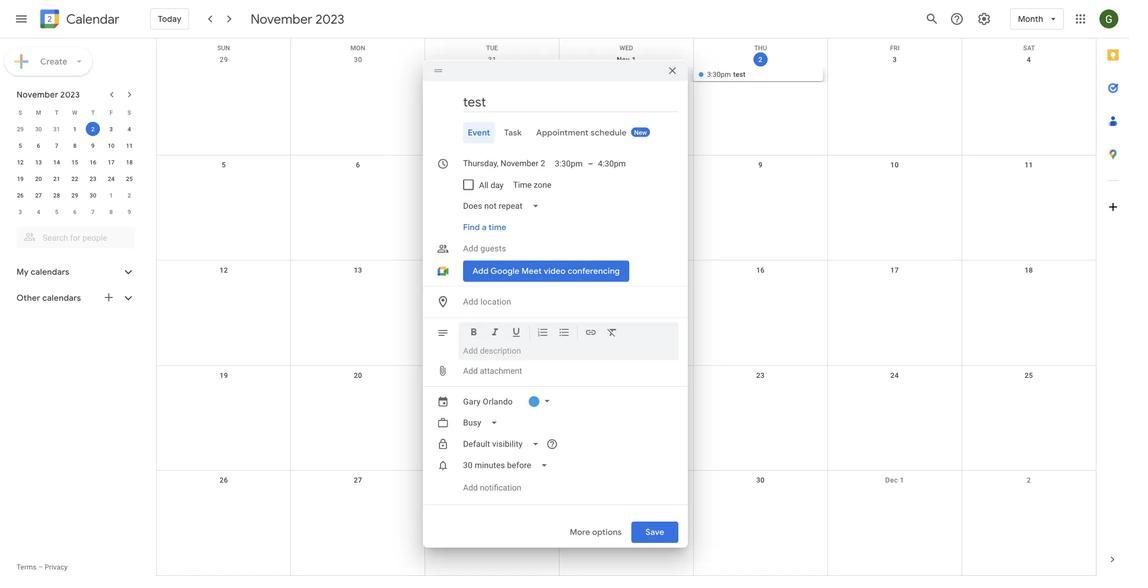 Task type: describe. For each thing, give the bounding box(es) containing it.
17 inside row group
[[108, 159, 115, 166]]

add for add location
[[463, 297, 479, 307]]

1 vertical spatial november 2023
[[17, 89, 80, 100]]

event button
[[463, 122, 495, 143]]

gary
[[463, 397, 481, 407]]

4 cell from the left
[[560, 68, 694, 82]]

today button
[[150, 5, 189, 33]]

1 cell from the left
[[157, 68, 291, 82]]

7 for sun
[[490, 161, 495, 169]]

main drawer image
[[14, 12, 28, 26]]

31 for 1
[[53, 125, 60, 133]]

december 3 element
[[13, 205, 27, 219]]

1 t from the left
[[55, 109, 58, 116]]

row containing sun
[[157, 38, 1096, 52]]

add for add attachment
[[463, 366, 478, 376]]

1 up december 8 "element"
[[110, 192, 113, 199]]

4 for 1
[[128, 125, 131, 133]]

all day
[[479, 180, 504, 190]]

my calendars
[[17, 267, 69, 278]]

1 horizontal spatial 25
[[1025, 371, 1034, 380]]

create
[[40, 56, 67, 67]]

1 vertical spatial 21
[[488, 371, 497, 380]]

to element
[[588, 159, 594, 168]]

december 6 element
[[68, 205, 82, 219]]

11 for november 2023
[[126, 142, 133, 149]]

1 vertical spatial november
[[17, 89, 58, 100]]

bulleted list image
[[559, 326, 570, 340]]

1 horizontal spatial 13
[[354, 266, 362, 274]]

2 t from the left
[[91, 109, 95, 116]]

time
[[513, 180, 532, 190]]

6 for november 2023
[[37, 142, 40, 149]]

Search for people text field
[[24, 227, 128, 249]]

october 29 element
[[13, 122, 27, 136]]

location
[[481, 297, 512, 307]]

18 element
[[122, 155, 136, 169]]

1 vertical spatial 17
[[891, 266, 899, 274]]

event
[[468, 128, 490, 138]]

insert link image
[[585, 326, 597, 340]]

1 down w
[[73, 125, 77, 133]]

26 element
[[13, 188, 27, 202]]

0 vertical spatial 2023
[[316, 11, 345, 27]]

add location button
[[459, 291, 679, 313]]

11 for sun
[[1025, 161, 1034, 169]]

mon
[[351, 44, 365, 52]]

1 vertical spatial 2023
[[60, 89, 80, 100]]

1 vertical spatial 12
[[220, 266, 228, 274]]

task button
[[500, 122, 527, 143]]

1 vertical spatial 24
[[891, 371, 899, 380]]

row containing 3
[[11, 204, 138, 220]]

0 vertical spatial november 2023
[[251, 11, 345, 27]]

row group containing 29
[[11, 121, 138, 220]]

october 30 element
[[31, 122, 46, 136]]

december 5 element
[[50, 205, 64, 219]]

privacy
[[45, 563, 68, 572]]

sat
[[1024, 44, 1036, 52]]

10 for sun
[[891, 161, 899, 169]]

underline image
[[511, 326, 523, 340]]

7 for november 2023
[[55, 142, 58, 149]]

8 for sun
[[625, 161, 629, 169]]

31 for nov 1
[[488, 56, 497, 64]]

december 8 element
[[104, 205, 118, 219]]

2 cell from the left
[[291, 68, 425, 82]]

27 for 1
[[35, 192, 42, 199]]

1 vertical spatial 16
[[757, 266, 765, 274]]

add location
[[463, 297, 512, 307]]

14 element
[[50, 155, 64, 169]]

3:30pm test
[[707, 70, 746, 79]]

add notification
[[463, 483, 522, 493]]

find a time button
[[459, 217, 511, 238]]

22 element
[[68, 172, 82, 186]]

calendars for my calendars
[[31, 267, 69, 278]]

28 for dec 1
[[488, 476, 497, 485]]

2, today element
[[86, 122, 100, 136]]

21 element
[[50, 172, 64, 186]]

settings menu image
[[978, 12, 992, 26]]

8 for november 2023
[[73, 142, 77, 149]]

1 horizontal spatial tab list
[[1097, 38, 1130, 543]]

Add title text field
[[463, 93, 679, 111]]

1 horizontal spatial 29
[[71, 192, 78, 199]]

18 inside row group
[[126, 159, 133, 166]]

1 horizontal spatial 23
[[757, 371, 765, 380]]

calendars for other calendars
[[42, 293, 81, 304]]

my calendars button
[[2, 263, 147, 282]]

29 for nov 1
[[220, 56, 228, 64]]

14 inside 14 element
[[53, 159, 60, 166]]

2 s from the left
[[128, 109, 131, 116]]

guests
[[481, 244, 506, 254]]

time zone button
[[509, 174, 556, 196]]

Start date text field
[[463, 157, 546, 171]]

24 element
[[104, 172, 118, 186]]

1 horizontal spatial 9
[[128, 208, 131, 215]]

1 horizontal spatial 7
[[91, 208, 95, 215]]

month
[[1019, 14, 1044, 24]]

find
[[463, 222, 480, 233]]

26 for 1
[[17, 192, 24, 199]]

schedule
[[591, 128, 627, 138]]

21 inside 21 element
[[53, 175, 60, 182]]

month button
[[1011, 5, 1065, 33]]

0 horizontal spatial 4
[[37, 208, 40, 215]]

terms – privacy
[[17, 563, 68, 572]]

zone
[[534, 180, 552, 190]]

3 for nov 1
[[893, 56, 897, 64]]

december 7 element
[[86, 205, 100, 219]]

remove formatting image
[[607, 326, 618, 340]]

19 element
[[13, 172, 27, 186]]

1 horizontal spatial 20
[[354, 371, 362, 380]]

16 element
[[86, 155, 100, 169]]

19 inside 19 element
[[17, 175, 24, 182]]

find a time
[[463, 222, 507, 233]]

2 vertical spatial 5
[[55, 208, 58, 215]]

terms
[[17, 563, 37, 572]]

bold image
[[468, 326, 480, 340]]

time
[[489, 222, 507, 233]]

f
[[110, 109, 113, 116]]

13 element
[[31, 155, 46, 169]]

20 inside row group
[[35, 175, 42, 182]]

2 inside cell
[[91, 125, 95, 133]]

2 cell
[[84, 121, 102, 137]]

numbered list image
[[537, 326, 549, 340]]



Task type: vqa. For each thing, say whether or not it's contained in the screenshot.
2nd in from the bottom of the other calendars list
no



Task type: locate. For each thing, give the bounding box(es) containing it.
1 vertical spatial 23
[[757, 371, 765, 380]]

t up 2 cell
[[91, 109, 95, 116]]

tab list
[[1097, 38, 1130, 543], [433, 122, 679, 143]]

2 vertical spatial 6
[[73, 208, 77, 215]]

20 element
[[31, 172, 46, 186]]

4 inside grid
[[1027, 56, 1031, 64]]

1 horizontal spatial 15
[[622, 266, 631, 274]]

cell down 'sun'
[[157, 68, 291, 82]]

27 element
[[31, 188, 46, 202]]

0 vertical spatial –
[[588, 159, 594, 168]]

19
[[17, 175, 24, 182], [220, 371, 228, 380]]

0 horizontal spatial 19
[[17, 175, 24, 182]]

0 horizontal spatial 6
[[37, 142, 40, 149]]

0 horizontal spatial 31
[[53, 125, 60, 133]]

1 vertical spatial 11
[[1025, 161, 1034, 169]]

29 down 'sun'
[[220, 56, 228, 64]]

0 vertical spatial 18
[[126, 159, 133, 166]]

1 horizontal spatial 2023
[[316, 11, 345, 27]]

24
[[108, 175, 115, 182], [891, 371, 899, 380]]

0 horizontal spatial 16
[[90, 159, 96, 166]]

1 horizontal spatial 27
[[354, 476, 362, 485]]

1 horizontal spatial 4
[[128, 125, 131, 133]]

december 1 element
[[104, 188, 118, 202]]

1 horizontal spatial –
[[588, 159, 594, 168]]

new element
[[631, 128, 650, 137]]

row containing s
[[11, 104, 138, 121]]

attachment
[[480, 366, 522, 376]]

calendar
[[66, 11, 119, 28]]

12 element
[[13, 155, 27, 169]]

2 horizontal spatial 29
[[220, 56, 228, 64]]

calendars
[[31, 267, 69, 278], [42, 293, 81, 304]]

1 right the nov
[[632, 56, 636, 64]]

t
[[55, 109, 58, 116], [91, 109, 95, 116]]

sun
[[217, 44, 230, 52]]

new
[[634, 129, 647, 136]]

privacy link
[[45, 563, 68, 572]]

14 down guests
[[488, 266, 497, 274]]

2 horizontal spatial 9
[[759, 161, 763, 169]]

create button
[[5, 47, 92, 76]]

0 horizontal spatial –
[[38, 563, 43, 572]]

cell down fri
[[828, 68, 962, 82]]

cell
[[157, 68, 291, 82], [291, 68, 425, 82], [425, 68, 560, 82], [560, 68, 694, 82], [828, 68, 962, 82], [962, 68, 1097, 82]]

2 vertical spatial 8
[[110, 208, 113, 215]]

wed
[[620, 44, 633, 52]]

other
[[17, 293, 40, 304]]

formatting options toolbar
[[459, 322, 679, 347]]

add guests
[[463, 244, 506, 254]]

t up the 'october 31' element
[[55, 109, 58, 116]]

s right f
[[128, 109, 131, 116]]

4 down the sat
[[1027, 56, 1031, 64]]

Start time text field
[[555, 153, 583, 174]]

2 vertical spatial 29
[[71, 192, 78, 199]]

12
[[17, 159, 24, 166], [220, 266, 228, 274]]

20
[[35, 175, 42, 182], [354, 371, 362, 380]]

my
[[17, 267, 29, 278]]

add left attachment
[[463, 366, 478, 376]]

add notification button
[[459, 474, 526, 502]]

0 horizontal spatial 8
[[73, 142, 77, 149]]

calendars inside 'dropdown button'
[[42, 293, 81, 304]]

1 vertical spatial 15
[[622, 266, 631, 274]]

13 inside row group
[[35, 159, 42, 166]]

30
[[354, 56, 362, 64], [35, 125, 42, 133], [90, 192, 96, 199], [757, 476, 765, 485]]

3 add from the top
[[463, 366, 478, 376]]

december 4 element
[[31, 205, 46, 219]]

2023
[[316, 11, 345, 27], [60, 89, 80, 100]]

23 inside row group
[[90, 175, 96, 182]]

3 inside 'element'
[[19, 208, 22, 215]]

grid
[[156, 38, 1097, 576]]

a
[[482, 222, 487, 233]]

10
[[108, 142, 115, 149], [891, 161, 899, 169]]

row containing 2
[[157, 50, 1097, 156]]

1 vertical spatial calendars
[[42, 293, 81, 304]]

orlando
[[483, 397, 513, 407]]

2 horizontal spatial 5
[[222, 161, 226, 169]]

31 down tue
[[488, 56, 497, 64]]

28 element
[[50, 188, 64, 202]]

0 vertical spatial november
[[251, 11, 313, 27]]

calendars up other calendars
[[31, 267, 69, 278]]

time zone
[[513, 180, 552, 190]]

1 vertical spatial 29
[[17, 125, 24, 133]]

0 horizontal spatial 29
[[17, 125, 24, 133]]

21
[[53, 175, 60, 182], [488, 371, 497, 380]]

december 2 element
[[122, 188, 136, 202]]

other calendars button
[[2, 289, 147, 308]]

0 vertical spatial 4
[[1027, 56, 1031, 64]]

0 vertical spatial 3
[[893, 56, 897, 64]]

26 inside row group
[[17, 192, 24, 199]]

november 2023 grid
[[11, 104, 138, 220]]

28 for 1
[[53, 192, 60, 199]]

dec
[[886, 476, 898, 485]]

1 horizontal spatial 28
[[488, 476, 497, 485]]

27
[[35, 192, 42, 199], [354, 476, 362, 485]]

4
[[1027, 56, 1031, 64], [128, 125, 131, 133], [37, 208, 40, 215]]

1 horizontal spatial 31
[[488, 56, 497, 64]]

21 up gary orlando
[[488, 371, 497, 380]]

15 element
[[68, 155, 82, 169]]

0 vertical spatial 7
[[55, 142, 58, 149]]

14 up 21 element
[[53, 159, 60, 166]]

0 horizontal spatial 7
[[55, 142, 58, 149]]

1 vertical spatial 26
[[220, 476, 228, 485]]

7 down 30 element on the left of page
[[91, 208, 95, 215]]

test
[[734, 70, 746, 79]]

8 up 15 element
[[73, 142, 77, 149]]

6 cell from the left
[[962, 68, 1097, 82]]

16
[[90, 159, 96, 166], [757, 266, 765, 274]]

End time text field
[[598, 153, 627, 174]]

0 vertical spatial 25
[[126, 175, 133, 182]]

– right start time text box
[[588, 159, 594, 168]]

1 horizontal spatial 16
[[757, 266, 765, 274]]

29 down 22
[[71, 192, 78, 199]]

1 vertical spatial 3
[[110, 125, 113, 133]]

17 element
[[104, 155, 118, 169]]

2
[[759, 55, 763, 64], [91, 125, 95, 133], [128, 192, 131, 199], [1027, 476, 1031, 485]]

november 2023
[[251, 11, 345, 27], [17, 89, 80, 100]]

15 inside row group
[[71, 159, 78, 166]]

1 horizontal spatial t
[[91, 109, 95, 116]]

1 vertical spatial 7
[[490, 161, 495, 169]]

cell down the nov 1
[[560, 68, 694, 82]]

3 down 26 element
[[19, 208, 22, 215]]

cell down mon
[[291, 68, 425, 82]]

28 inside row group
[[53, 192, 60, 199]]

0 vertical spatial 14
[[53, 159, 60, 166]]

4 down the 27 element
[[37, 208, 40, 215]]

0 horizontal spatial 24
[[108, 175, 115, 182]]

1 horizontal spatial 8
[[110, 208, 113, 215]]

8
[[73, 142, 77, 149], [625, 161, 629, 169], [110, 208, 113, 215]]

2 horizontal spatial 4
[[1027, 56, 1031, 64]]

tab list containing event
[[433, 122, 679, 143]]

day
[[491, 180, 504, 190]]

october 31 element
[[50, 122, 64, 136]]

1 horizontal spatial 17
[[891, 266, 899, 274]]

22
[[71, 175, 78, 182]]

27 inside grid
[[354, 476, 362, 485]]

0 vertical spatial 16
[[90, 159, 96, 166]]

0 horizontal spatial 13
[[35, 159, 42, 166]]

w
[[72, 109, 77, 116]]

add other calendars image
[[103, 292, 115, 304]]

3 for 1
[[110, 125, 113, 133]]

0 horizontal spatial 14
[[53, 159, 60, 166]]

0 vertical spatial 17
[[108, 159, 115, 166]]

add guests button
[[459, 238, 679, 259]]

4 for nov 1
[[1027, 56, 1031, 64]]

add attachment
[[463, 366, 522, 376]]

3 down f
[[110, 125, 113, 133]]

0 horizontal spatial november
[[17, 89, 58, 100]]

– right "terms"
[[38, 563, 43, 572]]

0 vertical spatial 10
[[108, 142, 115, 149]]

28
[[53, 192, 60, 199], [488, 476, 497, 485]]

3 down fri
[[893, 56, 897, 64]]

31 inside the 'october 31' element
[[53, 125, 60, 133]]

Description text field
[[463, 346, 674, 356]]

s
[[19, 109, 22, 116], [128, 109, 131, 116]]

1 horizontal spatial s
[[128, 109, 131, 116]]

other calendars
[[17, 293, 81, 304]]

add left the location
[[463, 297, 479, 307]]

1 right dec
[[900, 476, 905, 485]]

appointment
[[536, 128, 589, 138]]

0 vertical spatial 19
[[17, 175, 24, 182]]

1 vertical spatial 28
[[488, 476, 497, 485]]

add down find
[[463, 244, 479, 254]]

5 for november 2023
[[19, 142, 22, 149]]

27 inside row group
[[35, 192, 42, 199]]

s up october 29 element
[[19, 109, 22, 116]]

8 down december 1 element
[[110, 208, 113, 215]]

7 inside grid
[[490, 161, 495, 169]]

cell down the sat
[[962, 68, 1097, 82]]

add for add guests
[[463, 244, 479, 254]]

16 inside 16 element
[[90, 159, 96, 166]]

23 element
[[86, 172, 100, 186]]

italic image
[[489, 326, 501, 340]]

task
[[505, 128, 522, 138]]

0 horizontal spatial s
[[19, 109, 22, 116]]

1 horizontal spatial 19
[[220, 371, 228, 380]]

calendar element
[[38, 7, 119, 33]]

1 vertical spatial 18
[[1025, 266, 1034, 274]]

9
[[91, 142, 95, 149], [759, 161, 763, 169], [128, 208, 131, 215]]

8 right to element
[[625, 161, 629, 169]]

11
[[126, 142, 133, 149], [1025, 161, 1034, 169]]

7 up all day
[[490, 161, 495, 169]]

10 for november 2023
[[108, 142, 115, 149]]

notification
[[480, 483, 522, 493]]

1 horizontal spatial november
[[251, 11, 313, 27]]

–
[[588, 159, 594, 168], [38, 563, 43, 572]]

1
[[632, 56, 636, 64], [73, 125, 77, 133], [110, 192, 113, 199], [900, 476, 905, 485]]

15
[[71, 159, 78, 166], [622, 266, 631, 274]]

thu
[[755, 44, 767, 52]]

fri
[[891, 44, 900, 52]]

29 for 1
[[17, 125, 24, 133]]

13
[[35, 159, 42, 166], [354, 266, 362, 274]]

2 vertical spatial 9
[[128, 208, 131, 215]]

calendar heading
[[64, 11, 119, 28]]

None field
[[459, 196, 549, 217], [459, 412, 508, 434], [459, 434, 549, 455], [459, 455, 558, 476], [459, 196, 549, 217], [459, 412, 508, 434], [459, 434, 549, 455], [459, 455, 558, 476]]

11 element
[[122, 138, 136, 153]]

9 for november 2023
[[91, 142, 95, 149]]

0 horizontal spatial 18
[[126, 159, 133, 166]]

nov 1
[[617, 56, 636, 64]]

25
[[126, 175, 133, 182], [1025, 371, 1034, 380]]

calendars down my calendars dropdown button
[[42, 293, 81, 304]]

15 inside grid
[[622, 266, 631, 274]]

8 inside "element"
[[110, 208, 113, 215]]

29 left october 30 element
[[17, 125, 24, 133]]

add attachment button
[[459, 360, 527, 382]]

1 horizontal spatial 24
[[891, 371, 899, 380]]

1 horizontal spatial 18
[[1025, 266, 1034, 274]]

0 vertical spatial 15
[[71, 159, 78, 166]]

grid containing 2
[[156, 38, 1097, 576]]

3 cell from the left
[[425, 68, 560, 82]]

add for add notification
[[463, 483, 478, 493]]

0 horizontal spatial 11
[[126, 142, 133, 149]]

0 horizontal spatial 26
[[17, 192, 24, 199]]

m
[[36, 109, 41, 116]]

0 vertical spatial calendars
[[31, 267, 69, 278]]

23
[[90, 175, 96, 182], [757, 371, 765, 380]]

1 horizontal spatial 14
[[488, 266, 497, 274]]

add
[[463, 244, 479, 254], [463, 297, 479, 307], [463, 366, 478, 376], [463, 483, 478, 493]]

0 horizontal spatial november 2023
[[17, 89, 80, 100]]

2 vertical spatial 4
[[37, 208, 40, 215]]

terms link
[[17, 563, 37, 572]]

None search field
[[0, 222, 147, 249]]

0 vertical spatial 9
[[91, 142, 95, 149]]

27 for dec 1
[[354, 476, 362, 485]]

25 inside row group
[[126, 175, 133, 182]]

calendars inside dropdown button
[[31, 267, 69, 278]]

0 horizontal spatial 10
[[108, 142, 115, 149]]

3
[[893, 56, 897, 64], [110, 125, 113, 133], [19, 208, 22, 215]]

0 vertical spatial 6
[[37, 142, 40, 149]]

10 element
[[104, 138, 118, 153]]

1 vertical spatial 27
[[354, 476, 362, 485]]

0 horizontal spatial 5
[[19, 142, 22, 149]]

0 vertical spatial 31
[[488, 56, 497, 64]]

6 for sun
[[356, 161, 360, 169]]

4 up the 11 element
[[128, 125, 131, 133]]

12 inside 12 element
[[17, 159, 24, 166]]

1 vertical spatial 20
[[354, 371, 362, 380]]

0 horizontal spatial 28
[[53, 192, 60, 199]]

today
[[158, 14, 181, 24]]

1 vertical spatial 25
[[1025, 371, 1034, 380]]

2 add from the top
[[463, 297, 479, 307]]

0 horizontal spatial 12
[[17, 159, 24, 166]]

30 element
[[86, 188, 100, 202]]

1 vertical spatial 31
[[53, 125, 60, 133]]

31 right october 30 element
[[53, 125, 60, 133]]

row group
[[11, 121, 138, 220]]

all
[[479, 180, 489, 190]]

0 horizontal spatial 23
[[90, 175, 96, 182]]

0 horizontal spatial 20
[[35, 175, 42, 182]]

11 inside row group
[[126, 142, 133, 149]]

26
[[17, 192, 24, 199], [220, 476, 228, 485]]

14 inside grid
[[488, 266, 497, 274]]

1 vertical spatial 13
[[354, 266, 362, 274]]

24 inside row group
[[108, 175, 115, 182]]

7 up 14 element
[[55, 142, 58, 149]]

1 horizontal spatial 10
[[891, 161, 899, 169]]

1 s from the left
[[19, 109, 22, 116]]

november
[[251, 11, 313, 27], [17, 89, 58, 100]]

1 horizontal spatial 5
[[55, 208, 58, 215]]

3:30pm
[[707, 70, 731, 79]]

1 horizontal spatial 6
[[73, 208, 77, 215]]

row
[[157, 38, 1096, 52], [157, 50, 1097, 156], [11, 104, 138, 121], [11, 121, 138, 137], [11, 137, 138, 154], [11, 154, 138, 170], [157, 156, 1097, 261], [11, 170, 138, 187], [11, 187, 138, 204], [11, 204, 138, 220], [157, 261, 1097, 366], [157, 366, 1097, 471], [157, 471, 1097, 576]]

21 down 14 element
[[53, 175, 60, 182]]

0 vertical spatial 28
[[53, 192, 60, 199]]

26 for dec 1
[[220, 476, 228, 485]]

appointment schedule
[[536, 128, 627, 138]]

6 inside grid
[[356, 161, 360, 169]]

1 add from the top
[[463, 244, 479, 254]]

0 vertical spatial 21
[[53, 175, 60, 182]]

10 inside the november 2023 grid
[[108, 142, 115, 149]]

add left notification
[[463, 483, 478, 493]]

5
[[19, 142, 22, 149], [222, 161, 226, 169], [55, 208, 58, 215]]

29 element
[[68, 188, 82, 202]]

dec 1
[[886, 476, 905, 485]]

0 horizontal spatial 27
[[35, 192, 42, 199]]

tue
[[486, 44, 498, 52]]

0 vertical spatial 29
[[220, 56, 228, 64]]

0 horizontal spatial t
[[55, 109, 58, 116]]

25 element
[[122, 172, 136, 186]]

14
[[53, 159, 60, 166], [488, 266, 497, 274]]

5 for sun
[[222, 161, 226, 169]]

5 cell from the left
[[828, 68, 962, 82]]

gary orlando
[[463, 397, 513, 407]]

nov
[[617, 56, 630, 64]]

0 horizontal spatial 9
[[91, 142, 95, 149]]

1 horizontal spatial 3
[[110, 125, 113, 133]]

29 inside grid
[[220, 56, 228, 64]]

4 add from the top
[[463, 483, 478, 493]]

17
[[108, 159, 115, 166], [891, 266, 899, 274]]

row containing 29
[[11, 121, 138, 137]]

december 9 element
[[122, 205, 136, 219]]

1 horizontal spatial 12
[[220, 266, 228, 274]]

9 for sun
[[759, 161, 763, 169]]

cell down tue
[[425, 68, 560, 82]]



